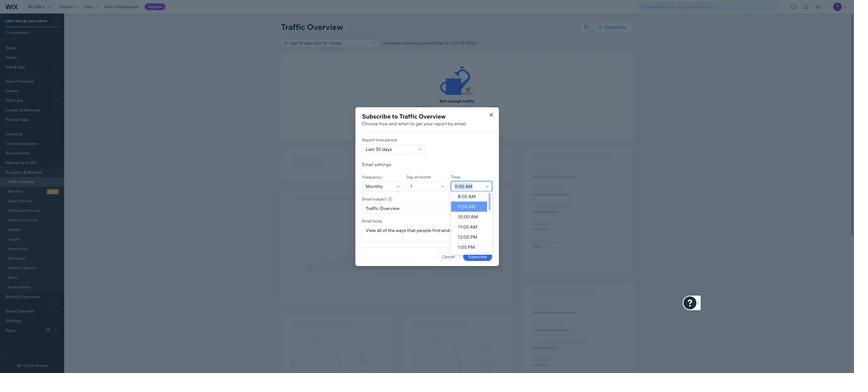 Task type: describe. For each thing, give the bounding box(es) containing it.
your inside the subscribe to traffic overview choose how and when to get your report by email.
[[424, 121, 434, 126]]

cancel
[[442, 254, 455, 259]]

traffic overview inside sidebar element
[[8, 180, 34, 184]]

traffic overview link
[[0, 177, 64, 187]]

0 vertical spatial traffic
[[281, 22, 306, 32]]

traffic inside the subscribe to traffic overview choose how and when to get your report by email.
[[400, 113, 418, 120]]

time for report
[[376, 137, 384, 142]]

1
[[43, 4, 45, 9]]

sidebar element
[[0, 14, 64, 373]]

email body
[[362, 218, 383, 224]]

to up and
[[392, 113, 398, 120]]

month
[[420, 175, 432, 180]]

overview inside the subscribe to traffic overview choose how and when to get your report by email.
[[419, 113, 446, 120]]

site inside sidebar element
[[8, 256, 14, 261]]

boost
[[454, 115, 464, 119]]

completed
[[11, 30, 28, 35]]

report time period
[[362, 137, 397, 142]]

and
[[389, 121, 397, 126]]

subscribe to traffic overview choose how and when to get your report by email.
[[362, 113, 467, 126]]

analytics
[[6, 170, 23, 175]]

email updates
[[8, 285, 31, 289]]

benchmarks link
[[0, 244, 64, 254]]

automations link
[[0, 148, 64, 158]]

hire for hire a marketing expert
[[439, 123, 446, 128]]

uptime
[[8, 266, 20, 270]]

traffic.
[[489, 105, 499, 109]]

frequency
[[362, 175, 382, 180]]

not
[[440, 98, 447, 104]]

of for month
[[415, 175, 419, 180]]

9:00
[[458, 204, 468, 210]]

updates
[[17, 285, 31, 289]]

email subject
[[362, 196, 387, 202]]

alerts
[[8, 276, 17, 280]]

0 vertical spatial subscribe
[[605, 24, 627, 30]]

email for email subject
[[362, 196, 372, 202]]

benchmarks
[[8, 247, 28, 251]]

traffic inside sidebar element
[[8, 180, 18, 184]]

1/6 completed
[[6, 30, 28, 35]]

get inside not enough traffic you'll get an overview once your site has more traffic.
[[425, 105, 430, 109]]

new
[[49, 190, 57, 194]]

behavior
[[8, 218, 22, 222]]

& for analytics
[[24, 170, 26, 175]]

email for email updates
[[8, 285, 17, 289]]

8:00
[[458, 194, 468, 199]]

hire a professional
[[105, 4, 139, 9]]

day
[[407, 175, 414, 180]]

not enough traffic you'll get an overview once your site has more traffic.
[[416, 98, 499, 109]]

subscribe inside the subscribe to traffic overview choose how and when to get your report by email.
[[362, 113, 391, 120]]

site
[[467, 105, 473, 109]]

10:00
[[458, 214, 470, 220]]

how inside the subscribe to traffic overview choose how and when to get your report by email.
[[380, 121, 388, 126]]

choose
[[362, 121, 379, 126]]

report
[[362, 137, 375, 142]]

sales
[[8, 199, 17, 203]]

12:00
[[458, 234, 470, 240]]

alerts link
[[0, 273, 64, 283]]

your inside sidebar element
[[28, 18, 36, 23]]

setup
[[6, 45, 17, 50]]

time for real-
[[16, 189, 23, 194]]

get inside the subscribe to traffic overview choose how and when to get your report by email.
[[416, 121, 423, 126]]

am for 10:00 am
[[471, 214, 478, 220]]

Frequency field
[[364, 182, 395, 191]]

list box containing 8:00 am
[[452, 192, 493, 263]]

store
[[37, 18, 47, 23]]

0 vertical spatial period
[[423, 41, 435, 46]]

help button
[[81, 0, 101, 14]]

cancel button
[[437, 253, 460, 261]]

quick access
[[23, 363, 48, 368]]

0 vertical spatial traffic overview
[[281, 22, 343, 32]]

marketing overview link
[[0, 206, 64, 215]]

10:00 am
[[458, 214, 478, 220]]

9:00 am option
[[452, 202, 488, 212]]

reports inside popup button
[[27, 170, 42, 175]]

1:00 pm
[[458, 245, 475, 250]]

help
[[84, 4, 93, 9]]

a for marketing
[[446, 123, 448, 128]]

12:00 pm
[[458, 234, 478, 240]]

compared to previous period (sep 16 - oct 15, 2023)
[[382, 41, 477, 46]]

overview for traffic overview link
[[19, 180, 34, 184]]

when
[[398, 121, 410, 126]]

real-
[[8, 189, 16, 194]]

point of sale
[[6, 117, 29, 122]]

0 vertical spatial site
[[35, 4, 42, 9]]

to left previous
[[401, 41, 405, 46]]

hire a marketing expert link
[[439, 123, 476, 128]]

subject
[[373, 196, 387, 202]]

hire for hire a professional
[[105, 4, 112, 9]]

my site 1
[[28, 4, 45, 9]]

automations
[[6, 151, 30, 156]]

settings
[[375, 162, 392, 167]]

has
[[473, 105, 479, 109]]

Email subject field
[[364, 204, 491, 213]]

reports link
[[0, 225, 64, 235]]

2023)
[[466, 41, 477, 46]]

professional
[[116, 4, 139, 9]]

upgrade button
[[145, 3, 166, 10]]

pm for 1:00 pm
[[468, 245, 475, 250]]

upgrade
[[148, 5, 162, 9]]

access
[[35, 363, 48, 368]]



Task type: vqa. For each thing, say whether or not it's contained in the screenshot.
1/6
yes



Task type: locate. For each thing, give the bounding box(es) containing it.
overview inside behavior overview link
[[23, 218, 38, 222]]

0 vertical spatial &
[[24, 170, 26, 175]]

how
[[443, 115, 450, 119], [380, 121, 388, 126]]

explore
[[59, 4, 73, 9]]

8:00 am
[[458, 194, 476, 199]]

0 horizontal spatial reports
[[8, 228, 21, 232]]

email.
[[455, 121, 467, 126]]

reports up traffic overview link
[[27, 170, 42, 175]]

page skeleton image
[[281, 147, 634, 373]]

email left body
[[362, 218, 372, 224]]

overview for sales overview link
[[17, 199, 32, 203]]

Search for tools, apps, help & more... field
[[646, 3, 777, 11]]

am
[[469, 194, 476, 199], [469, 204, 476, 210], [471, 214, 478, 220], [471, 224, 478, 230]]

1 vertical spatial subscribe button
[[464, 253, 493, 261]]

1:00
[[458, 245, 467, 250]]

your down 'learn'
[[424, 121, 434, 126]]

1 horizontal spatial reports
[[27, 170, 42, 175]]

0 horizontal spatial &
[[20, 266, 23, 270]]

am for 11:00 am
[[471, 224, 478, 230]]

0 horizontal spatial a
[[113, 4, 115, 9]]

get left an
[[425, 105, 430, 109]]

subscribe button
[[593, 22, 634, 32], [464, 253, 493, 261]]

1 vertical spatial site
[[8, 256, 14, 261]]

time
[[451, 175, 461, 180]]

pm right 2:00
[[469, 255, 476, 260]]

1 vertical spatial reports
[[8, 228, 21, 232]]

email for email settings
[[362, 162, 374, 167]]

2:00
[[458, 255, 468, 260]]

analytics & reports
[[6, 170, 42, 175]]

point
[[6, 117, 15, 122]]

reports
[[27, 170, 42, 175], [8, 228, 21, 232]]

reports up insights
[[8, 228, 21, 232]]

am for 8:00 am
[[469, 194, 476, 199]]

my
[[28, 4, 34, 9]]

settings
[[6, 318, 21, 323]]

1 vertical spatial time
[[16, 189, 23, 194]]

0 vertical spatial subscribe button
[[593, 22, 634, 32]]

1 horizontal spatial of
[[415, 175, 419, 180]]

of right the day
[[415, 175, 419, 180]]

1 vertical spatial subscribe
[[362, 113, 391, 120]]

time up sales overview
[[16, 189, 23, 194]]

0 vertical spatial reports
[[27, 170, 42, 175]]

1 vertical spatial hire
[[439, 123, 446, 128]]

email up frequency
[[362, 162, 374, 167]]

2 vertical spatial pm
[[469, 255, 476, 260]]

1 vertical spatial &
[[20, 266, 23, 270]]

0 vertical spatial time
[[376, 137, 384, 142]]

0 horizontal spatial time
[[16, 189, 23, 194]]

subscribe
[[605, 24, 627, 30], [362, 113, 391, 120], [469, 254, 487, 259]]

marketing
[[8, 208, 24, 213]]

traffic
[[463, 98, 475, 104], [472, 115, 482, 119]]

2 horizontal spatial subscribe
[[605, 24, 627, 30]]

get right when
[[416, 121, 423, 126]]

& for uptime
[[20, 266, 23, 270]]

oct
[[452, 41, 459, 46]]

speed
[[15, 256, 25, 261]]

overview for marketing overview 'link'
[[25, 208, 40, 213]]

more
[[480, 105, 488, 109]]

&
[[24, 170, 26, 175], [20, 266, 23, 270]]

1 vertical spatial how
[[380, 121, 388, 126]]

of
[[16, 117, 20, 122], [415, 175, 419, 180]]

0 horizontal spatial period
[[385, 137, 397, 142]]

1 horizontal spatial subscribe
[[469, 254, 487, 259]]

home
[[6, 55, 17, 60]]

0 vertical spatial a
[[113, 4, 115, 9]]

0 horizontal spatial traffic
[[8, 180, 18, 184]]

sale
[[21, 117, 29, 122]]

am right 8:00
[[469, 194, 476, 199]]

& right analytics
[[24, 170, 26, 175]]

1 horizontal spatial traffic overview
[[281, 22, 343, 32]]

16
[[445, 41, 449, 46]]

marketing
[[449, 123, 465, 128]]

& right uptime
[[20, 266, 23, 270]]

site speed link
[[0, 254, 64, 263]]

security
[[23, 266, 37, 270]]

get
[[425, 105, 430, 109], [416, 121, 423, 126]]

1 vertical spatial traffic
[[400, 113, 418, 120]]

Time field
[[453, 182, 484, 191]]

real-time
[[8, 189, 23, 194]]

Report time period field
[[364, 144, 418, 154]]

learn how to boost your traffic link
[[433, 115, 482, 120]]

compared
[[382, 41, 400, 46]]

1 horizontal spatial subscribe button
[[593, 22, 634, 32]]

0 horizontal spatial traffic overview
[[8, 180, 34, 184]]

email down alerts
[[8, 285, 17, 289]]

pm
[[471, 234, 478, 240], [468, 245, 475, 250], [469, 255, 476, 260]]

1 horizontal spatial a
[[446, 123, 448, 128]]

body
[[373, 218, 383, 224]]

0 horizontal spatial of
[[16, 117, 20, 122]]

site
[[35, 4, 42, 9], [8, 256, 14, 261]]

enough
[[448, 98, 462, 104]]

pm right 1:00
[[468, 245, 475, 250]]

traffic
[[281, 22, 306, 32], [400, 113, 418, 120], [8, 180, 18, 184]]

period up report time period field
[[385, 137, 397, 142]]

uptime & security
[[8, 266, 37, 270]]

1/6
[[6, 30, 11, 35]]

of inside sidebar element
[[16, 117, 20, 122]]

pm right 12:00
[[471, 234, 478, 240]]

1 horizontal spatial hire
[[439, 123, 446, 128]]

site speed
[[8, 256, 25, 261]]

1 vertical spatial get
[[416, 121, 423, 126]]

1 horizontal spatial &
[[24, 170, 26, 175]]

email settings
[[362, 162, 392, 167]]

your right up
[[28, 18, 36, 23]]

1 vertical spatial pm
[[468, 245, 475, 250]]

list box
[[452, 192, 493, 263]]

to inside learn how to boost your traffic link
[[450, 115, 454, 119]]

up
[[22, 18, 27, 23]]

0 horizontal spatial hire
[[105, 4, 112, 9]]

point of sale link
[[0, 115, 64, 125]]

1 vertical spatial traffic
[[472, 115, 482, 119]]

time right the report
[[376, 137, 384, 142]]

11:00
[[458, 224, 470, 230]]

1 horizontal spatial period
[[423, 41, 435, 46]]

a for professional
[[113, 4, 115, 9]]

0 horizontal spatial subscribe
[[362, 113, 391, 120]]

once
[[451, 105, 458, 109]]

time inside sidebar element
[[16, 189, 23, 194]]

traffic up site
[[463, 98, 475, 104]]

hire right help button
[[105, 4, 112, 9]]

0 vertical spatial how
[[443, 115, 450, 119]]

let's set up your store
[[6, 18, 47, 23]]

2 vertical spatial subscribe
[[469, 254, 487, 259]]

marketing overview
[[8, 208, 40, 213]]

overview
[[307, 22, 343, 32], [419, 113, 446, 120], [19, 180, 34, 184], [17, 199, 32, 203], [25, 208, 40, 213], [23, 218, 38, 222]]

0 vertical spatial hire
[[105, 4, 112, 9]]

overview inside sales overview link
[[17, 199, 32, 203]]

behavior overview
[[8, 218, 38, 222]]

Email body text field
[[363, 225, 492, 242]]

0 horizontal spatial get
[[416, 121, 423, 126]]

to right when
[[411, 121, 415, 126]]

9:00 am
[[458, 204, 476, 210]]

your inside not enough traffic you'll get an overview once your site has more traffic.
[[459, 105, 466, 109]]

hire a marketing expert
[[439, 123, 476, 128]]

am right the 9:00
[[469, 204, 476, 210]]

a left professional
[[113, 4, 115, 9]]

0 vertical spatial pm
[[471, 234, 478, 240]]

pm for 2:00 pm
[[469, 255, 476, 260]]

your right boost
[[464, 115, 471, 119]]

your left site
[[459, 105, 466, 109]]

1 vertical spatial of
[[415, 175, 419, 180]]

0 vertical spatial traffic
[[463, 98, 475, 104]]

email inside sidebar element
[[8, 285, 17, 289]]

previous
[[406, 41, 422, 46]]

of for sale
[[16, 117, 20, 122]]

overview inside marketing overview 'link'
[[25, 208, 40, 213]]

overview inside traffic overview link
[[19, 180, 34, 184]]

1 vertical spatial a
[[446, 123, 448, 128]]

1 horizontal spatial traffic
[[281, 22, 306, 32]]

pm for 12:00 pm
[[471, 234, 478, 240]]

of left sale
[[16, 117, 20, 122]]

hire a professional link
[[101, 0, 142, 14]]

am right 11:00
[[471, 224, 478, 230]]

set
[[15, 18, 21, 23]]

behavior overview link
[[0, 215, 64, 225]]

1 horizontal spatial how
[[443, 115, 450, 119]]

& inside popup button
[[24, 170, 26, 175]]

expert
[[466, 123, 476, 128]]

email for email body
[[362, 218, 372, 224]]

email updates link
[[0, 283, 64, 292]]

2 vertical spatial traffic
[[8, 180, 18, 184]]

None field
[[288, 39, 371, 47]]

traffic down has in the top of the page
[[472, 115, 482, 119]]

hire
[[105, 4, 112, 9], [439, 123, 446, 128]]

0 horizontal spatial site
[[8, 256, 14, 261]]

a
[[113, 4, 115, 9], [446, 123, 448, 128]]

how left and
[[380, 121, 388, 126]]

analytics & reports button
[[0, 168, 64, 177]]

site left the speed
[[8, 256, 14, 261]]

insights link
[[0, 235, 64, 244]]

overview for behavior overview link
[[23, 218, 38, 222]]

setup link
[[0, 43, 64, 53]]

you'll
[[416, 105, 424, 109]]

2 horizontal spatial traffic
[[400, 113, 418, 120]]

settings link
[[0, 316, 64, 326]]

to up by at the right top of the page
[[450, 115, 454, 119]]

0 horizontal spatial subscribe button
[[464, 253, 493, 261]]

report
[[435, 121, 448, 126]]

am right 10:00
[[471, 214, 478, 220]]

time
[[376, 137, 384, 142], [16, 189, 23, 194]]

0 horizontal spatial how
[[380, 121, 388, 126]]

sales overview
[[8, 199, 32, 203]]

11:00 am
[[458, 224, 478, 230]]

2:00 pm
[[458, 255, 476, 260]]

15,
[[460, 41, 465, 46]]

period left (sep
[[423, 41, 435, 46]]

email left "subject"
[[362, 196, 372, 202]]

am for 9:00 am
[[469, 204, 476, 210]]

quick
[[23, 363, 34, 368]]

1 vertical spatial traffic overview
[[8, 180, 34, 184]]

0 vertical spatial of
[[16, 117, 20, 122]]

1 vertical spatial period
[[385, 137, 397, 142]]

site left 1
[[35, 4, 42, 9]]

how up by at the right top of the page
[[443, 115, 450, 119]]

by
[[449, 121, 454, 126]]

Day of month field
[[409, 182, 440, 191]]

1 horizontal spatial site
[[35, 4, 42, 9]]

overview
[[436, 105, 450, 109]]

1 horizontal spatial time
[[376, 137, 384, 142]]

hire left by at the right top of the page
[[439, 123, 446, 128]]

am inside option
[[469, 204, 476, 210]]

1 horizontal spatial get
[[425, 105, 430, 109]]

learn
[[433, 115, 442, 119]]

traffic inside not enough traffic you'll get an overview once your site has more traffic.
[[463, 98, 475, 104]]

a left by at the right top of the page
[[446, 123, 448, 128]]

0 vertical spatial get
[[425, 105, 430, 109]]

home link
[[0, 53, 64, 62]]



